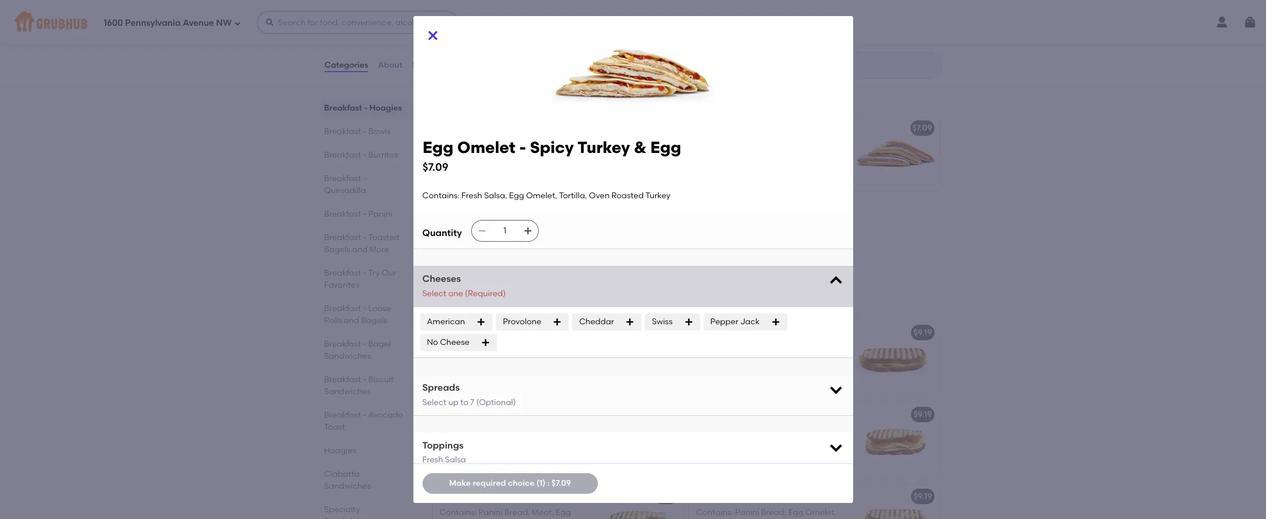 Task type: locate. For each thing, give the bounding box(es) containing it.
0 horizontal spatial smoked
[[440, 355, 471, 365]]

salsa, right cheddar,
[[540, 17, 563, 26]]

applewood down provolone
[[493, 327, 539, 337]]

- inside breakfast - toasted bagels and more
[[363, 233, 366, 242]]

contains: for egg omelet - applewood smoked bacon
[[440, 344, 477, 353]]

spicy inside egg omelet - spicy turkey & egg $7.09
[[530, 137, 574, 157]]

roasted
[[525, 162, 557, 172], [612, 191, 644, 200], [492, 233, 524, 242], [516, 491, 548, 501]]

panini
[[368, 209, 392, 219], [502, 294, 540, 309], [479, 344, 503, 353], [479, 426, 503, 435], [735, 426, 759, 435], [479, 507, 503, 517], [735, 507, 759, 517]]

$9.19 for egg omelet - oven roasted turkey
[[657, 491, 676, 501]]

breakfast up breakfast - toasted bagels and more
[[324, 209, 361, 219]]

bread, for honey
[[761, 426, 787, 435]]

panini down ham
[[479, 426, 503, 435]]

0 horizontal spatial contains: panini bread, meat, egg omelet
[[440, 426, 571, 447]]

breakfast - burritos
[[324, 150, 398, 160]]

bread, down sausage
[[761, 507, 787, 517]]

roasted down egg omelet - spicy turkey & egg
[[492, 233, 524, 242]]

1 horizontal spatial egg omelet - egg
[[696, 327, 765, 337]]

svg image
[[234, 20, 241, 27], [478, 226, 487, 236], [523, 226, 533, 236], [828, 273, 844, 289], [477, 317, 486, 327], [553, 317, 562, 327], [684, 317, 693, 327], [771, 317, 781, 327], [828, 382, 844, 398], [828, 439, 844, 455]]

contains: down egg omelet - sausage patty
[[696, 507, 734, 517]]

panini for egg omelet - honey smoked turkey
[[735, 426, 759, 435]]

omelet,
[[440, 28, 471, 38], [440, 162, 471, 172], [526, 191, 557, 200], [544, 221, 575, 231], [806, 507, 837, 517]]

0 horizontal spatial hoagies
[[324, 446, 356, 455]]

sandwiches down specialty
[[324, 517, 371, 519]]

select inside spreads select up to 7 (optional)
[[422, 397, 447, 407]]

breakfast - bowls tab
[[324, 125, 404, 137]]

1 horizontal spatial hoagies
[[369, 103, 402, 113]]

contains: left input item quantity number field
[[440, 221, 477, 231]]

fresh down the toppings
[[422, 455, 443, 465]]

contains: up 'tortilla'
[[440, 17, 477, 26]]

1 horizontal spatial smoked
[[540, 327, 572, 337]]

hoagies up the ciabatta
[[324, 446, 356, 455]]

ciabatta sandwiches
[[324, 469, 371, 491]]

$9.19 for egg omelet - sausage patty
[[914, 491, 932, 501]]

breakfast - panini
[[324, 209, 392, 219], [432, 294, 540, 309]]

2 vertical spatial smoked
[[777, 409, 809, 419]]

0 vertical spatial select
[[422, 289, 447, 298]]

breakfast - panini up breakfast - toasted bagels and more
[[324, 209, 392, 219]]

bread, inside contains: panini bread, meat, egg
[[505, 507, 530, 517]]

(required)
[[465, 289, 506, 298]]

sandwiches down the ciabatta
[[324, 481, 371, 491]]

hoagies
[[369, 103, 402, 113], [324, 446, 356, 455]]

bread,
[[505, 344, 530, 353], [505, 426, 530, 435], [761, 426, 787, 435], [505, 507, 530, 517], [761, 507, 787, 517]]

meat, down '(1)'
[[532, 507, 554, 517]]

1 horizontal spatial breakfast - quesadilla
[[432, 90, 567, 104]]

jack
[[741, 317, 760, 326]]

pepper jack
[[711, 317, 760, 326]]

breakfast up the breakfast - burritos
[[324, 127, 361, 136]]

egg omelet - oven roasted turkey
[[440, 491, 576, 501]]

1 vertical spatial egg omelet - egg image
[[853, 320, 939, 394]]

2 sandwiches from the top
[[324, 387, 371, 396]]

panini down egg omelet - sausage patty
[[735, 507, 759, 517]]

1 vertical spatial smoked
[[440, 355, 471, 365]]

bread, for applewood
[[505, 344, 530, 353]]

breakfast up the favorites
[[324, 268, 361, 278]]

0 vertical spatial egg omelet - egg image
[[597, 0, 683, 67]]

contains: panini bread, meat, egg omelet for honey
[[696, 426, 828, 447]]

salsa,
[[540, 17, 563, 26], [484, 191, 507, 200], [501, 221, 525, 231]]

1 vertical spatial &
[[544, 205, 550, 215]]

0 vertical spatial bagels
[[324, 245, 350, 254]]

$7.09 inside $7.09 button
[[913, 123, 932, 133]]

cheeses select one (required)
[[422, 273, 506, 298]]

salsa, up egg omelet - spicy turkey & egg
[[484, 191, 507, 200]]

- inside breakfast - try our favorites
[[363, 268, 366, 278]]

breakfast - quesadilla
[[432, 90, 567, 104], [324, 174, 366, 195]]

- inside tab
[[363, 174, 366, 183]]

bagels down loose on the left bottom
[[361, 316, 387, 325]]

smoked for turkey
[[777, 409, 809, 419]]

panini down egg omelet - oven roasted turkey
[[479, 507, 503, 517]]

bread, inside contains: panini bread, applewood smoked bacon, egg omelet
[[505, 344, 530, 353]]

more
[[369, 245, 389, 254]]

omelet, down the cheese,
[[440, 162, 471, 172]]

and inside breakfast - toasted bagels and more
[[352, 245, 367, 254]]

0 horizontal spatial egg omelet - egg image
[[597, 0, 683, 67]]

breakfast up american
[[432, 294, 491, 309]]

egg omelet - ham & egg image
[[853, 115, 939, 190]]

contains: panini bread, meat, egg omelet for ham
[[440, 426, 571, 447]]

burritos
[[368, 150, 398, 160]]

contains: up the quantity
[[422, 191, 460, 200]]

bread, down egg omelet - honey smoked turkey
[[761, 426, 787, 435]]

contains: garlic aioli, plain cream cheese, spinach, tomato, egg omelet, tortilla, oven roasted turkey
[[440, 139, 584, 172]]

breakfast for breakfast - toasted bagels and more tab
[[324, 233, 361, 242]]

omelet, inside contains: cheddar, fresh salsa, egg omelet, tortilla burrito
[[440, 28, 471, 38]]

1 vertical spatial and
[[344, 316, 359, 325]]

and right rolls
[[344, 316, 359, 325]]

0 horizontal spatial bagels
[[324, 245, 350, 254]]

1 vertical spatial applewood
[[532, 344, 577, 353]]

1 vertical spatial bagels
[[361, 316, 387, 325]]

salsa, inside contains: fresh salsa, egg omelet, tortilla, oven roasted turkey
[[501, 221, 525, 231]]

0 vertical spatial egg omelet - egg
[[440, 0, 508, 10]]

spicy
[[530, 137, 574, 157], [493, 205, 515, 215]]

hoagies inside tab
[[369, 103, 402, 113]]

spicy for egg omelet - spicy turkey & egg $7.09
[[530, 137, 574, 157]]

no
[[427, 337, 438, 347]]

sandwiches
[[324, 351, 371, 361], [324, 387, 371, 396], [324, 481, 371, 491], [324, 517, 371, 519]]

contains: up the toppings
[[440, 426, 477, 435]]

breakfast - bagel sandwiches tab
[[324, 338, 404, 362]]

quesadilla up plain
[[502, 90, 567, 104]]

panini inside contains: panini bread, applewood smoked bacon, egg omelet
[[479, 344, 503, 353]]

no cheese
[[427, 337, 470, 347]]

1 vertical spatial contains: fresh salsa, egg omelet, tortilla, oven roasted turkey
[[440, 221, 575, 242]]

roasted down tomato,
[[525, 162, 557, 172]]

applewood for -
[[493, 327, 539, 337]]

loose
[[368, 304, 391, 313]]

1 horizontal spatial spicy
[[530, 137, 574, 157]]

and
[[352, 245, 367, 254], [344, 316, 359, 325]]

1 horizontal spatial egg omelet - egg image
[[853, 320, 939, 394]]

breakfast down the breakfast - burritos
[[324, 174, 361, 183]]

$9.19 for egg omelet - egg
[[914, 327, 932, 337]]

breakfast - try our favorites tab
[[324, 267, 404, 291]]

panini up bacon,
[[479, 344, 503, 353]]

bagels
[[324, 245, 350, 254], [361, 316, 387, 325]]

2 horizontal spatial tortilla,
[[559, 191, 587, 200]]

contains: down egg omelet - honey smoked turkey
[[696, 426, 734, 435]]

& for egg omelet - spicy turkey & egg $7.09
[[634, 137, 647, 157]]

select down spreads
[[422, 397, 447, 407]]

0 horizontal spatial breakfast - panini
[[324, 209, 392, 219]]

contains: for egg omelet - egg
[[440, 17, 477, 26]]

panini for egg omelet - applewood smoked bacon
[[479, 344, 503, 353]]

contains: up the cheese,
[[440, 139, 477, 149]]

1600 pennsylvania avenue nw
[[104, 18, 232, 28]]

0 horizontal spatial egg omelet - egg
[[440, 0, 508, 10]]

1 vertical spatial breakfast - quesadilla
[[324, 174, 366, 195]]

panini inside tab
[[368, 209, 392, 219]]

omelet, right input item quantity number field
[[544, 221, 575, 231]]

bacon,
[[473, 355, 500, 365]]

cream
[[546, 139, 573, 149]]

breakfast - biscuit sandwiches
[[324, 375, 394, 396]]

$5.99
[[655, 0, 676, 10]]

breakfast down the 'breakfast - bagel sandwiches'
[[324, 375, 361, 384]]

egg omelet - garlic smoked turkey & egg image
[[597, 115, 683, 190]]

omelet, inside contains: fresh salsa, egg omelet, tortilla, oven roasted turkey
[[544, 221, 575, 231]]

0 vertical spatial &
[[634, 137, 647, 157]]

applewood inside contains: panini bread, applewood smoked bacon, egg omelet
[[532, 344, 577, 353]]

bagels up the favorites
[[324, 245, 350, 254]]

breakfast inside breakfast - toasted bagels and more
[[324, 233, 361, 242]]

1 vertical spatial spicy
[[493, 205, 515, 215]]

contains: fresh salsa, egg omelet, tortilla, oven roasted turkey down egg omelet - spicy turkey & egg
[[440, 221, 575, 242]]

spreads
[[422, 382, 460, 393]]

&
[[634, 137, 647, 157], [544, 205, 550, 215]]

breakfast - hoagies tab
[[324, 102, 404, 114]]

tortilla, inside contains: garlic aioli, plain cream cheese, spinach, tomato, egg omelet, tortilla, oven roasted turkey
[[473, 162, 501, 172]]

0 horizontal spatial tortilla,
[[440, 233, 468, 242]]

rolls
[[324, 316, 342, 325]]

applewood down bacon
[[532, 344, 577, 353]]

salsa, down egg omelet - spicy turkey & egg
[[501, 221, 525, 231]]

meat, for oven
[[532, 507, 554, 517]]

omelet, inside contains: garlic aioli, plain cream cheese, spinach, tomato, egg omelet, tortilla, oven roasted turkey
[[440, 162, 471, 172]]

egg inside contains: fresh salsa, egg omelet, tortilla, oven roasted turkey
[[526, 221, 542, 231]]

contains: inside contains: panini bread, meat, egg
[[440, 507, 477, 517]]

egg omelet - egg down pepper jack
[[696, 327, 765, 337]]

0 vertical spatial smoked
[[540, 327, 572, 337]]

meat, inside contains: panini bread, meat, egg
[[532, 507, 554, 517]]

egg omelet - honey smoked turkey image
[[853, 402, 939, 476]]

bagels inside breakfast - loose rolls and bagels
[[361, 316, 387, 325]]

smoked for bacon
[[540, 327, 572, 337]]

contains: inside contains: panini bread, applewood smoked bacon, egg omelet
[[440, 344, 477, 353]]

roasted down '(1)'
[[516, 491, 548, 501]]

smoked left bacon
[[540, 327, 572, 337]]

contains: inside contains: cheddar, fresh salsa, egg omelet, tortilla burrito
[[440, 17, 477, 26]]

breakfast - burritos tab
[[324, 149, 404, 161]]

1 select from the top
[[422, 289, 447, 298]]

- inside the 'breakfast - bagel sandwiches'
[[363, 339, 366, 349]]

0 horizontal spatial breakfast - quesadilla
[[324, 174, 366, 195]]

1 horizontal spatial bagels
[[361, 316, 387, 325]]

breakfast down breakfast - bowls
[[324, 150, 361, 160]]

0 vertical spatial salsa,
[[540, 17, 563, 26]]

0 horizontal spatial spicy
[[493, 205, 515, 215]]

breakfast inside "tab"
[[324, 127, 361, 136]]

contains: inside contains: panini bread, egg omelet,
[[696, 507, 734, 517]]

breakfast inside 'breakfast - avocado toast'
[[324, 410, 361, 420]]

contains: down make
[[440, 507, 477, 517]]

quesadilla up breakfast - panini tab
[[324, 186, 366, 195]]

0 vertical spatial applewood
[[493, 327, 539, 337]]

1 horizontal spatial tortilla,
[[473, 162, 501, 172]]

contains: for egg omelet - sausage patty
[[696, 507, 734, 517]]

tortilla, down spinach,
[[473, 162, 501, 172]]

egg inside contains: cheddar, fresh salsa, egg omelet, tortilla burrito
[[565, 17, 580, 26]]

$9.19 for egg omelet - honey smoked turkey
[[914, 409, 932, 419]]

1 vertical spatial egg omelet - egg
[[696, 327, 765, 337]]

egg omelet - egg image
[[597, 0, 683, 67], [853, 320, 939, 394]]

applewood
[[493, 327, 539, 337], [532, 344, 577, 353]]

choice
[[508, 478, 535, 488]]

bread, down ham
[[505, 426, 530, 435]]

sandwiches up breakfast - biscuit sandwiches
[[324, 351, 371, 361]]

1 contains: panini bread, meat, egg omelet from the left
[[440, 426, 571, 447]]

-
[[488, 0, 491, 10], [494, 90, 499, 104], [364, 103, 367, 113], [363, 127, 366, 136], [519, 137, 526, 157], [363, 150, 366, 160], [363, 174, 366, 183], [488, 205, 491, 215], [363, 209, 366, 219], [363, 233, 366, 242], [363, 268, 366, 278], [494, 294, 499, 309], [363, 304, 366, 313], [488, 327, 491, 337], [744, 327, 748, 337], [363, 339, 366, 349], [363, 375, 366, 384], [488, 409, 491, 419], [744, 409, 748, 419], [363, 410, 366, 420], [488, 491, 491, 501], [744, 491, 748, 501]]

smoked inside contains: panini bread, applewood smoked bacon, egg omelet
[[440, 355, 471, 365]]

main navigation navigation
[[0, 0, 1267, 45]]

4 sandwiches from the top
[[324, 517, 371, 519]]

fresh up burrito
[[517, 17, 538, 26]]

panini up toasted
[[368, 209, 392, 219]]

meat, up '(1)'
[[532, 426, 554, 435]]

smoked down "cheese"
[[440, 355, 471, 365]]

breakfast - avocado toast tab
[[324, 409, 404, 433]]

reviews
[[412, 60, 444, 70]]

hoagies up bowls
[[369, 103, 402, 113]]

0 vertical spatial hoagies
[[369, 103, 402, 113]]

egg omelet - egg image for $5.99
[[597, 0, 683, 67]]

$7.09 inside egg omelet - spicy turkey & egg $7.09
[[422, 160, 448, 173]]

breakfast inside breakfast - biscuit sandwiches
[[324, 375, 361, 384]]

breakfast down breakfast - panini tab
[[324, 233, 361, 242]]

0 vertical spatial and
[[352, 245, 367, 254]]

biscuit
[[368, 375, 394, 384]]

oven
[[503, 162, 523, 172], [589, 191, 610, 200], [470, 233, 490, 242], [493, 491, 514, 501]]

1 vertical spatial hoagies
[[324, 446, 356, 455]]

svg image inside main navigation navigation
[[234, 20, 241, 27]]

$9.19
[[657, 327, 676, 337], [914, 327, 932, 337], [657, 409, 676, 419], [914, 409, 932, 419], [657, 491, 676, 501], [914, 491, 932, 501]]

- inside "tab"
[[363, 127, 366, 136]]

1 vertical spatial quesadilla
[[324, 186, 366, 195]]

1 vertical spatial select
[[422, 397, 447, 407]]

2 contains: panini bread, meat, egg omelet from the left
[[696, 426, 828, 447]]

2 vertical spatial tortilla,
[[440, 233, 468, 242]]

turkey inside egg omelet - spicy turkey & egg $7.09
[[577, 137, 630, 157]]

smoked right the honey
[[777, 409, 809, 419]]

2 select from the top
[[422, 397, 447, 407]]

panini up provolone
[[502, 294, 540, 309]]

salsa, inside contains: cheddar, fresh salsa, egg omelet, tortilla burrito
[[540, 17, 563, 26]]

breakfast up rolls
[[324, 304, 361, 313]]

egg omelet - egg up cheddar,
[[440, 0, 508, 10]]

- inside 'breakfast - avocado toast'
[[363, 410, 366, 420]]

and left the more
[[352, 245, 367, 254]]

svg image
[[1244, 15, 1257, 29], [265, 18, 274, 27], [426, 29, 440, 42], [626, 317, 635, 327], [481, 338, 490, 347]]

tortilla, up "cheeses"
[[440, 233, 468, 242]]

breakfast for 'breakfast - bowls' "tab"
[[324, 127, 361, 136]]

2 horizontal spatial smoked
[[777, 409, 809, 419]]

breakfast up breakfast - bowls
[[324, 103, 362, 113]]

sandwiches up 'breakfast - avocado toast'
[[324, 387, 371, 396]]

egg omelet - sausage patty
[[696, 491, 807, 501]]

egg omelet - ham image
[[597, 402, 683, 476]]

breakfast inside tab
[[324, 174, 361, 183]]

select
[[422, 289, 447, 298], [422, 397, 447, 407]]

fresh down egg omelet - spicy turkey & egg
[[479, 221, 500, 231]]

aioli,
[[504, 139, 523, 149]]

0 horizontal spatial &
[[544, 205, 550, 215]]

bread, down egg omelet - oven roasted turkey
[[505, 507, 530, 517]]

breakfast - panini up provolone
[[432, 294, 540, 309]]

bread, inside contains: panini bread, egg omelet,
[[761, 507, 787, 517]]

spicy for egg omelet - spicy turkey & egg
[[493, 205, 515, 215]]

breakfast for the breakfast - bagel sandwiches tab
[[324, 339, 361, 349]]

select inside the cheeses select one (required)
[[422, 289, 447, 298]]

contains: panini bread, meat, egg omelet
[[440, 426, 571, 447], [696, 426, 828, 447]]

contains: panini bread, egg omelet,
[[696, 507, 837, 519]]

panini down the honey
[[735, 426, 759, 435]]

breakfast for breakfast - biscuit sandwiches tab
[[324, 375, 361, 384]]

bread, down egg omelet - applewood smoked bacon
[[505, 344, 530, 353]]

2 vertical spatial salsa,
[[501, 221, 525, 231]]

spinach,
[[473, 151, 507, 160]]

omelet, left 'tortilla'
[[440, 28, 471, 38]]

contains: right no
[[440, 344, 477, 353]]

panini inside contains: panini bread, meat, egg
[[479, 507, 503, 517]]

contains: inside contains: fresh salsa, egg omelet, tortilla, oven roasted turkey
[[440, 221, 477, 231]]

egg
[[440, 0, 455, 10], [493, 0, 508, 10], [565, 17, 580, 26], [422, 137, 453, 157], [650, 137, 681, 157], [543, 151, 558, 160], [509, 191, 524, 200], [440, 205, 455, 215], [552, 205, 567, 215], [526, 221, 542, 231], [440, 327, 455, 337], [696, 327, 712, 337], [750, 327, 765, 337], [502, 355, 517, 365], [440, 409, 455, 419], [696, 409, 712, 419], [556, 426, 571, 435], [813, 426, 828, 435], [440, 491, 455, 501], [696, 491, 712, 501], [556, 507, 571, 517], [789, 507, 804, 517]]

0 vertical spatial spicy
[[530, 137, 574, 157]]

0 horizontal spatial quesadilla
[[324, 186, 366, 195]]

tortilla
[[473, 28, 499, 38]]

smoked
[[540, 327, 572, 337], [440, 355, 471, 365], [777, 409, 809, 419]]

and inside breakfast - loose rolls and bagels
[[344, 316, 359, 325]]

and for bagels
[[344, 316, 359, 325]]

tortilla, down egg omelet - spicy turkey & egg $7.09
[[559, 191, 587, 200]]

select down "cheeses"
[[422, 289, 447, 298]]

0 vertical spatial tortilla,
[[473, 162, 501, 172]]

1 horizontal spatial quesadilla
[[502, 90, 567, 104]]

meat, down egg omelet - honey smoked turkey
[[789, 426, 811, 435]]

& inside egg omelet - spicy turkey & egg $7.09
[[634, 137, 647, 157]]

egg omelet - egg
[[440, 0, 508, 10], [696, 327, 765, 337]]

$7.09
[[913, 123, 932, 133], [422, 160, 448, 173], [656, 205, 676, 215], [552, 478, 571, 488]]

breakfast up "toast"
[[324, 410, 361, 420]]

select for spreads
[[422, 397, 447, 407]]

1 sandwiches from the top
[[324, 351, 371, 361]]

up
[[449, 397, 459, 407]]

panini inside contains: panini bread, egg omelet,
[[735, 507, 759, 517]]

breakfast down rolls
[[324, 339, 361, 349]]

1 vertical spatial breakfast - panini
[[432, 294, 540, 309]]

breakfast - biscuit sandwiches tab
[[324, 374, 404, 398]]

contains: inside contains: garlic aioli, plain cream cheese, spinach, tomato, egg omelet, tortilla, oven roasted turkey
[[440, 139, 477, 149]]

breakfast for breakfast - hoagies tab
[[324, 103, 362, 113]]

egg omelet - sausage patty image
[[853, 484, 939, 519]]

0 vertical spatial breakfast - panini
[[324, 209, 392, 219]]

0 vertical spatial quesadilla
[[502, 90, 567, 104]]

turkey
[[577, 137, 630, 157], [559, 162, 584, 172], [646, 191, 671, 200], [516, 205, 542, 215], [526, 233, 551, 242], [810, 409, 836, 419], [550, 491, 576, 501]]

ciabatta
[[324, 469, 359, 479]]

(optional)
[[476, 397, 516, 407]]

breakfast inside the 'breakfast - bagel sandwiches'
[[324, 339, 361, 349]]

omelet, inside contains: panini bread, egg omelet,
[[806, 507, 837, 517]]

breakfast - quesadilla up garlic
[[432, 90, 567, 104]]

omelet, down the patty
[[806, 507, 837, 517]]

breakfast - quesadilla down the breakfast - burritos
[[324, 174, 366, 195]]

breakfast inside breakfast - loose rolls and bagels
[[324, 304, 361, 313]]

contains: panini bread, meat, egg omelet down the honey
[[696, 426, 828, 447]]

breakfast inside breakfast - try our favorites
[[324, 268, 361, 278]]

1 horizontal spatial contains: panini bread, meat, egg omelet
[[696, 426, 828, 447]]

specialty sandwiches
[[324, 505, 371, 519]]

egg inside contains: panini bread, meat, egg
[[556, 507, 571, 517]]

1 horizontal spatial &
[[634, 137, 647, 157]]

contains: fresh salsa, egg omelet, tortilla, oven roasted turkey down egg omelet - spicy turkey & egg $7.09
[[422, 191, 671, 200]]

contains: panini bread, meat, egg omelet down ham
[[440, 426, 571, 447]]

meat,
[[532, 426, 554, 435], [789, 426, 811, 435], [532, 507, 554, 517]]



Task type: vqa. For each thing, say whether or not it's contained in the screenshot.
the extra cheese
no



Task type: describe. For each thing, give the bounding box(es) containing it.
ciabatta sandwiches tab
[[324, 468, 404, 492]]

select for cheeses
[[422, 289, 447, 298]]

breakfast - avocado toast
[[324, 410, 403, 432]]

patty
[[786, 491, 807, 501]]

sausage
[[750, 491, 784, 501]]

omelet, up egg omelet - spicy turkey & egg
[[526, 191, 557, 200]]

$7.09 button
[[689, 115, 939, 190]]

cheeses
[[422, 273, 461, 284]]

1600
[[104, 18, 123, 28]]

ham
[[493, 409, 512, 419]]

tomato,
[[509, 151, 541, 160]]

roasted down egg omelet - garlic smoked turkey & egg image
[[612, 191, 644, 200]]

breakfast - bagel sandwiches
[[324, 339, 391, 361]]

breakfast for breakfast - quesadilla tab
[[324, 174, 361, 183]]

egg omelet - egg image for $9.19
[[853, 320, 939, 394]]

breakfast - toasted bagels and more tab
[[324, 231, 404, 255]]

categories button
[[324, 45, 369, 86]]

egg omelet - applewood smoked bacon image
[[597, 320, 683, 394]]

(1)
[[537, 478, 546, 488]]

breakfast - loose rolls and bagels tab
[[324, 302, 404, 327]]

sandwiches inside the 'breakfast - bagel sandwiches'
[[324, 351, 371, 361]]

1 horizontal spatial breakfast - panini
[[432, 294, 540, 309]]

categories
[[325, 60, 368, 70]]

specialty
[[324, 505, 360, 514]]

fresh inside the toppings fresh salsa
[[422, 455, 443, 465]]

breakfast for breakfast - try our favorites tab
[[324, 268, 361, 278]]

egg omelet - applewood smoked bacon
[[440, 327, 600, 337]]

breakfast down reviews button
[[432, 90, 491, 104]]

about
[[378, 60, 402, 70]]

pennsylvania
[[125, 18, 181, 28]]

make
[[449, 478, 471, 488]]

try
[[368, 268, 380, 278]]

egg omelet - spicy turkey & egg image
[[597, 197, 683, 272]]

contains: panini bread, meat, egg
[[440, 507, 571, 519]]

panini for egg omelet - sausage patty
[[735, 507, 759, 517]]

:
[[548, 478, 550, 488]]

avenue
[[183, 18, 214, 28]]

egg inside contains: garlic aioli, plain cream cheese, spinach, tomato, egg omelet, tortilla, oven roasted turkey
[[543, 151, 558, 160]]

roasted inside contains: garlic aioli, plain cream cheese, spinach, tomato, egg omelet, tortilla, oven roasted turkey
[[525, 162, 557, 172]]

contains: cheddar, fresh salsa, egg omelet, tortilla burrito
[[440, 17, 580, 38]]

- inside egg omelet - spicy turkey & egg $7.09
[[519, 137, 526, 157]]

bagels inside breakfast - toasted bagels and more
[[324, 245, 350, 254]]

pepper
[[711, 317, 739, 326]]

bowls
[[368, 127, 390, 136]]

egg omelet - spicy turkey & egg $7.09
[[422, 137, 681, 173]]

quesadilla inside breakfast - quesadilla tab
[[324, 186, 366, 195]]

egg inside contains: panini bread, egg omelet,
[[789, 507, 804, 517]]

contains: panini bread, applewood smoked bacon, egg omelet
[[440, 344, 577, 365]]

toast
[[324, 422, 345, 432]]

roasted inside contains: fresh salsa, egg omelet, tortilla, oven roasted turkey
[[492, 233, 524, 242]]

contains: for egg omelet - spicy turkey & egg
[[440, 221, 477, 231]]

burrito
[[501, 28, 526, 38]]

plain
[[525, 139, 544, 149]]

cheddar,
[[479, 17, 515, 26]]

breakfast - quesadilla tab
[[324, 172, 404, 196]]

cheddar
[[579, 317, 614, 326]]

breakfast - loose rolls and bagels
[[324, 304, 391, 325]]

turkey inside contains: garlic aioli, plain cream cheese, spinach, tomato, egg omelet, tortilla, oven roasted turkey
[[559, 162, 584, 172]]

fresh inside contains: cheddar, fresh salsa, egg omelet, tortilla burrito
[[517, 17, 538, 26]]

hoagies inside "tab"
[[324, 446, 356, 455]]

3 sandwiches from the top
[[324, 481, 371, 491]]

salsa
[[445, 455, 466, 465]]

$9.19 for egg omelet - applewood smoked bacon
[[657, 327, 676, 337]]

1 vertical spatial salsa,
[[484, 191, 507, 200]]

omelet inside egg omelet - spicy turkey & egg $7.09
[[457, 137, 515, 157]]

meat, for honey
[[789, 426, 811, 435]]

sandwiches inside "tab"
[[324, 517, 371, 519]]

oven inside contains: garlic aioli, plain cream cheese, spinach, tomato, egg omelet, tortilla, oven roasted turkey
[[503, 162, 523, 172]]

quantity
[[422, 227, 462, 238]]

toasted
[[368, 233, 399, 242]]

egg inside contains: panini bread, applewood smoked bacon, egg omelet
[[502, 355, 517, 365]]

reviews button
[[412, 45, 445, 86]]

breakfast for breakfast - panini tab
[[324, 209, 361, 219]]

garlic
[[479, 139, 502, 149]]

egg omelet - honey smoked turkey
[[696, 409, 836, 419]]

avocado
[[368, 410, 403, 420]]

cheese
[[440, 337, 470, 347]]

turkey inside contains: fresh salsa, egg omelet, tortilla, oven roasted turkey
[[526, 233, 551, 242]]

Input item quantity number field
[[492, 221, 518, 241]]

egg omelet - egg for $5.99
[[440, 0, 508, 10]]

bread, for sausage
[[761, 507, 787, 517]]

egg omelet - ham
[[440, 409, 512, 419]]

bread, for oven
[[505, 507, 530, 517]]

breakfast - panini tab
[[324, 208, 404, 220]]

spreads select up to 7 (optional)
[[422, 382, 516, 407]]

toppings
[[422, 440, 464, 451]]

1 vertical spatial tortilla,
[[559, 191, 587, 200]]

contains: for egg omelet - ham
[[440, 426, 477, 435]]

make required choice (1) : $7.09
[[449, 478, 571, 488]]

favorites
[[324, 280, 359, 290]]

specialty sandwiches tab
[[324, 504, 404, 519]]

fresh up egg omelet - spicy turkey & egg
[[462, 191, 482, 200]]

our
[[381, 268, 396, 278]]

& for egg omelet - spicy turkey & egg
[[544, 205, 550, 215]]

$9.19 for egg omelet - ham
[[657, 409, 676, 419]]

breakfast for breakfast - loose rolls and bagels tab
[[324, 304, 361, 313]]

cheese,
[[440, 151, 471, 160]]

panini for egg omelet - ham
[[479, 426, 503, 435]]

0 vertical spatial breakfast - quesadilla
[[432, 90, 567, 104]]

bagel
[[368, 339, 391, 349]]

provolone
[[503, 317, 542, 326]]

hoagies tab
[[324, 445, 404, 457]]

breakfast - toasted bagels and more
[[324, 233, 399, 254]]

applewood for bread,
[[532, 344, 577, 353]]

toppings fresh salsa
[[422, 440, 466, 465]]

nw
[[216, 18, 232, 28]]

bread, for ham
[[505, 426, 530, 435]]

and for more
[[352, 245, 367, 254]]

contains: for egg omelet - honey smoked turkey
[[696, 426, 734, 435]]

honey
[[750, 409, 775, 419]]

breakfast - bowls
[[324, 127, 390, 136]]

swiss
[[652, 317, 673, 326]]

sandwiches inside breakfast - biscuit sandwiches
[[324, 387, 371, 396]]

tortilla, inside contains: fresh salsa, egg omelet, tortilla, oven roasted turkey
[[440, 233, 468, 242]]

breakfast - try our favorites
[[324, 268, 396, 290]]

breakfast - quesadilla inside tab
[[324, 174, 366, 195]]

about button
[[378, 45, 403, 86]]

breakfast - panini inside tab
[[324, 209, 392, 219]]

smoked for bacon,
[[440, 355, 471, 365]]

breakfast - hoagies
[[324, 103, 402, 113]]

panini for egg omelet - oven roasted turkey
[[479, 507, 503, 517]]

american
[[427, 317, 465, 326]]

breakfast for breakfast - burritos tab
[[324, 150, 361, 160]]

- inside breakfast - loose rolls and bagels
[[363, 304, 366, 313]]

contains: garlic aioli, plain cream cheese, spinach, tomato, egg omelet, tortilla, oven roasted turkey button
[[433, 115, 683, 190]]

breakfast for the breakfast - avocado toast tab
[[324, 410, 361, 420]]

fresh inside contains: fresh salsa, egg omelet, tortilla, oven roasted turkey
[[479, 221, 500, 231]]

omelet inside contains: panini bread, applewood smoked bacon, egg omelet
[[519, 355, 548, 365]]

one
[[449, 289, 463, 298]]

egg omelet - egg for $9.19
[[696, 327, 765, 337]]

0 vertical spatial contains: fresh salsa, egg omelet, tortilla, oven roasted turkey
[[422, 191, 671, 200]]

- inside breakfast - biscuit sandwiches
[[363, 375, 366, 384]]

bacon
[[574, 327, 600, 337]]

egg omelet - oven roasted turkey image
[[597, 484, 683, 519]]

contains: for egg omelet - oven roasted turkey
[[440, 507, 477, 517]]

meat, for ham
[[532, 426, 554, 435]]

7
[[470, 397, 475, 407]]

egg omelet - spicy turkey & egg
[[440, 205, 567, 215]]

to
[[461, 397, 469, 407]]

required
[[473, 478, 506, 488]]



